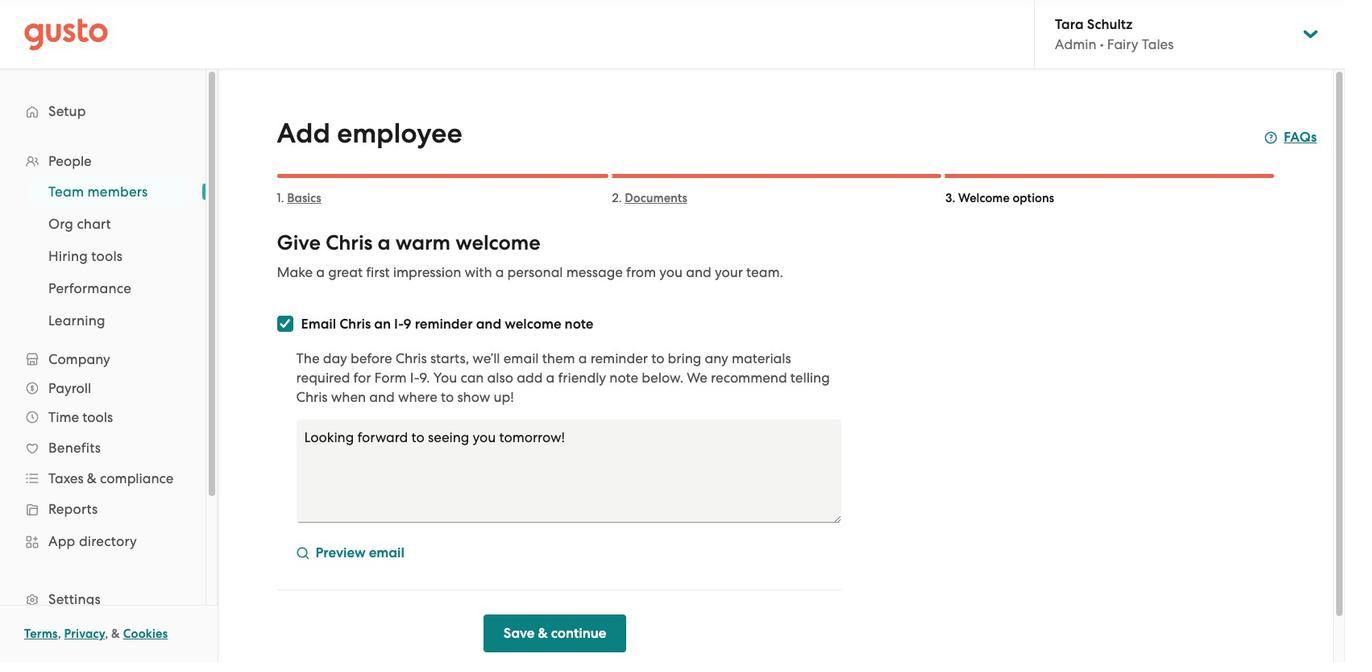 Task type: describe. For each thing, give the bounding box(es) containing it.
tools for time tools
[[82, 409, 113, 426]]

from
[[626, 264, 656, 281]]

recommend
[[711, 370, 787, 386]]

•
[[1100, 36, 1104, 52]]

chris inside starts, we'll email them a reminder to bring any materials required for form i-9. you can also add a friendly note below. we recommend telling chris when and where to show up!
[[296, 389, 328, 405]]

telling
[[791, 370, 830, 386]]

impression
[[393, 264, 461, 281]]

performance
[[48, 281, 131, 297]]

1 , from the left
[[58, 627, 61, 642]]

add
[[517, 370, 543, 386]]

benefits link
[[16, 434, 189, 463]]

privacy
[[64, 627, 105, 642]]

admin
[[1055, 36, 1097, 52]]

up!
[[494, 389, 514, 405]]

below.
[[642, 370, 684, 386]]

faqs button
[[1265, 128, 1317, 148]]

hiring
[[48, 248, 88, 264]]

any
[[705, 351, 728, 367]]

list containing team members
[[0, 176, 206, 337]]

your
[[715, 264, 743, 281]]

schultz
[[1087, 16, 1133, 33]]

cookies button
[[123, 625, 168, 644]]

chart
[[77, 216, 111, 232]]

payroll
[[48, 380, 91, 397]]

a right with
[[495, 264, 504, 281]]

email chris an i-9 reminder and welcome note
[[301, 316, 594, 333]]

personal
[[507, 264, 563, 281]]

1 vertical spatial and
[[476, 316, 501, 333]]

setup
[[48, 103, 86, 119]]

cookies
[[123, 627, 168, 642]]

first
[[366, 264, 390, 281]]

note inside starts, we'll email them a reminder to bring any materials required for form i-9. you can also add a friendly note below. we recommend telling chris when and where to show up!
[[610, 370, 638, 386]]

gusto navigation element
[[0, 69, 206, 663]]

2 , from the left
[[105, 627, 108, 642]]

time
[[48, 409, 79, 426]]

benefits
[[48, 440, 101, 456]]

payroll button
[[16, 374, 189, 403]]

tara schultz admin • fairy tales
[[1055, 16, 1174, 52]]

terms
[[24, 627, 58, 642]]

chris naka
[[1259, 10, 1337, 28]]

before
[[351, 351, 392, 367]]

reports
[[48, 501, 98, 517]]

members
[[88, 184, 148, 200]]

materials
[[732, 351, 791, 367]]

also
[[487, 370, 513, 386]]

with
[[465, 264, 492, 281]]

compliance
[[100, 471, 174, 487]]

options
[[1013, 191, 1054, 206]]

them
[[542, 351, 575, 367]]

starts, we'll email them a reminder to bring any materials required for form i-9. you can also add a friendly note below. we recommend telling chris when and where to show up!
[[296, 351, 830, 405]]

privacy link
[[64, 627, 105, 642]]

reminder for a
[[591, 351, 648, 367]]

Looking forward to seeing you tomorrow! text field
[[296, 420, 841, 523]]

team.
[[746, 264, 783, 281]]

time tools
[[48, 409, 113, 426]]

show
[[457, 389, 490, 405]]

the day before chris
[[296, 351, 427, 367]]

reports link
[[16, 495, 189, 524]]

give
[[277, 231, 321, 256]]

warm
[[395, 231, 451, 256]]

terms , privacy , & cookies
[[24, 627, 168, 642]]

& for save
[[538, 625, 548, 642]]

Email Chris an I-9 reminder and welcome note checkbox
[[277, 316, 293, 332]]

home image
[[24, 18, 108, 50]]

make a great first impression with a personal message from you and your team.
[[277, 264, 783, 281]]

give chris a warm welcome
[[277, 231, 541, 256]]

can
[[461, 370, 484, 386]]

people button
[[16, 147, 189, 176]]

chris up great
[[326, 231, 373, 256]]

for
[[353, 370, 371, 386]]

you
[[433, 370, 457, 386]]

hiring tools link
[[29, 242, 189, 271]]

a left great
[[316, 264, 325, 281]]

faqs
[[1284, 129, 1317, 146]]

continue
[[551, 625, 606, 642]]

tara
[[1055, 16, 1084, 33]]

chris left an
[[339, 316, 371, 333]]

1 vertical spatial to
[[441, 389, 454, 405]]



Task type: vqa. For each thing, say whether or not it's contained in the screenshot.
day
yes



Task type: locate. For each thing, give the bounding box(es) containing it.
note up them
[[565, 316, 594, 333]]

team members
[[48, 184, 148, 200]]

directory
[[79, 534, 137, 550]]

preview
[[316, 545, 366, 562]]

and
[[686, 264, 712, 281], [476, 316, 501, 333], [369, 389, 395, 405]]

welcome
[[958, 191, 1010, 206]]

bring
[[668, 351, 701, 367]]

tools inside dropdown button
[[82, 409, 113, 426]]

1 vertical spatial email
[[369, 545, 404, 562]]

and down 'form'
[[369, 389, 395, 405]]

tales
[[1142, 36, 1174, 52]]

a right add
[[546, 370, 555, 386]]

save
[[504, 625, 535, 642]]

welcome options
[[958, 191, 1054, 206]]

learning link
[[29, 306, 189, 335]]

1 horizontal spatial ,
[[105, 627, 108, 642]]

to
[[651, 351, 664, 367], [441, 389, 454, 405]]

2 horizontal spatial &
[[538, 625, 548, 642]]

basics
[[287, 191, 321, 206]]

save & continue button
[[483, 615, 627, 653]]

we'll
[[473, 351, 500, 367]]

note left below.
[[610, 370, 638, 386]]

, down settings link on the bottom of page
[[105, 627, 108, 642]]

1 list from the top
[[0, 147, 206, 663]]

app directory link
[[16, 527, 189, 556]]

a up friendly
[[579, 351, 587, 367]]

a
[[378, 231, 391, 256], [316, 264, 325, 281], [495, 264, 504, 281], [579, 351, 587, 367], [546, 370, 555, 386]]

0 horizontal spatial &
[[87, 471, 97, 487]]

0 horizontal spatial note
[[565, 316, 594, 333]]

welcome
[[456, 231, 541, 256], [505, 316, 561, 333]]

email inside starts, we'll email them a reminder to bring any materials required for form i-9. you can also add a friendly note below. we recommend telling chris when and where to show up!
[[504, 351, 539, 367]]

0 vertical spatial note
[[565, 316, 594, 333]]

0 vertical spatial reminder
[[415, 316, 473, 333]]

, left privacy
[[58, 627, 61, 642]]

company button
[[16, 345, 189, 374]]

reminder inside starts, we'll email them a reminder to bring any materials required for form i-9. you can also add a friendly note below. we recommend telling chris when and where to show up!
[[591, 351, 648, 367]]

i- up where
[[410, 370, 419, 386]]

basics link
[[287, 191, 321, 206]]

you
[[660, 264, 683, 281]]

chris left naka
[[1259, 10, 1295, 28]]

1 horizontal spatial note
[[610, 370, 638, 386]]

settings link
[[16, 585, 189, 614]]

employee
[[337, 117, 462, 150]]

list
[[0, 147, 206, 663], [0, 176, 206, 337]]

and up we'll
[[476, 316, 501, 333]]

taxes & compliance
[[48, 471, 174, 487]]

settings
[[48, 592, 101, 608]]

9.
[[419, 370, 430, 386]]

tools up performance link
[[91, 248, 123, 264]]

taxes & compliance button
[[16, 464, 189, 493]]

org chart
[[48, 216, 111, 232]]

email
[[504, 351, 539, 367], [369, 545, 404, 562]]

0 horizontal spatial ,
[[58, 627, 61, 642]]

1 horizontal spatial i-
[[410, 370, 419, 386]]

1 vertical spatial tools
[[82, 409, 113, 426]]

reminder for 9
[[415, 316, 473, 333]]

to down you
[[441, 389, 454, 405]]

reminder up friendly
[[591, 351, 648, 367]]

setup link
[[16, 97, 189, 126]]

&
[[87, 471, 97, 487], [538, 625, 548, 642], [111, 627, 120, 642]]

the
[[296, 351, 320, 367]]

& right taxes
[[87, 471, 97, 487]]

reminder up "starts,"
[[415, 316, 473, 333]]

& for taxes
[[87, 471, 97, 487]]

company
[[48, 351, 110, 368]]

documents link
[[625, 191, 687, 206]]

preview email
[[316, 545, 404, 562]]

an
[[374, 316, 391, 333]]

when
[[331, 389, 366, 405]]

2 list from the top
[[0, 176, 206, 337]]

0 vertical spatial to
[[651, 351, 664, 367]]

chris up 9.
[[396, 351, 427, 367]]

hiring tools
[[48, 248, 123, 264]]

people
[[48, 153, 92, 169]]

0 horizontal spatial to
[[441, 389, 454, 405]]

and right you
[[686, 264, 712, 281]]

1 horizontal spatial &
[[111, 627, 120, 642]]

note
[[565, 316, 594, 333], [610, 370, 638, 386]]

tools down payroll dropdown button at the bottom left
[[82, 409, 113, 426]]

0 vertical spatial tools
[[91, 248, 123, 264]]

2 vertical spatial and
[[369, 389, 395, 405]]

i- inside starts, we'll email them a reminder to bring any materials required for form i-9. you can also add a friendly note below. we recommend telling chris when and where to show up!
[[410, 370, 419, 386]]

performance link
[[29, 274, 189, 303]]

welcome up with
[[456, 231, 541, 256]]

& inside button
[[538, 625, 548, 642]]

1 horizontal spatial reminder
[[591, 351, 648, 367]]

1 horizontal spatial and
[[476, 316, 501, 333]]

email up add
[[504, 351, 539, 367]]

time tools button
[[16, 403, 189, 432]]

9
[[403, 316, 412, 333]]

a up the first
[[378, 231, 391, 256]]

0 horizontal spatial i-
[[394, 316, 403, 333]]

make
[[277, 264, 313, 281]]

app
[[48, 534, 75, 550]]

email
[[301, 316, 336, 333]]

fairy
[[1107, 36, 1139, 52]]

0 vertical spatial welcome
[[456, 231, 541, 256]]

we
[[687, 370, 708, 386]]

add
[[277, 117, 330, 150]]

learning
[[48, 313, 105, 329]]

documents
[[625, 191, 687, 206]]

1 vertical spatial welcome
[[505, 316, 561, 333]]

2 horizontal spatial and
[[686, 264, 712, 281]]

0 horizontal spatial email
[[369, 545, 404, 562]]

chris
[[1259, 10, 1295, 28], [326, 231, 373, 256], [339, 316, 371, 333], [396, 351, 427, 367], [296, 389, 328, 405]]

tools for hiring tools
[[91, 248, 123, 264]]

0 vertical spatial and
[[686, 264, 712, 281]]

1 horizontal spatial to
[[651, 351, 664, 367]]

add employee
[[277, 117, 462, 150]]

where
[[398, 389, 438, 405]]

form
[[374, 370, 407, 386]]

i- right an
[[394, 316, 403, 333]]

module__icon___go7vc image
[[296, 547, 309, 560]]

tools
[[91, 248, 123, 264], [82, 409, 113, 426]]

to up below.
[[651, 351, 664, 367]]

0 horizontal spatial reminder
[[415, 316, 473, 333]]

0 horizontal spatial and
[[369, 389, 395, 405]]

list containing people
[[0, 147, 206, 663]]

team members link
[[29, 177, 189, 206]]

friendly
[[558, 370, 606, 386]]

email right preview
[[369, 545, 404, 562]]

1 horizontal spatial email
[[504, 351, 539, 367]]

0 vertical spatial i-
[[394, 316, 403, 333]]

& left cookies button
[[111, 627, 120, 642]]

day
[[323, 351, 347, 367]]

chris down the required
[[296, 389, 328, 405]]

0 vertical spatial email
[[504, 351, 539, 367]]

message
[[566, 264, 623, 281]]

email inside preview email link
[[369, 545, 404, 562]]

1 vertical spatial i-
[[410, 370, 419, 386]]

& right 'save'
[[538, 625, 548, 642]]

1 vertical spatial note
[[610, 370, 638, 386]]

org chart link
[[29, 210, 189, 239]]

team
[[48, 184, 84, 200]]

and inside starts, we'll email them a reminder to bring any materials required for form i-9. you can also add a friendly note below. we recommend telling chris when and where to show up!
[[369, 389, 395, 405]]

save & continue
[[504, 625, 606, 642]]

terms link
[[24, 627, 58, 642]]

org
[[48, 216, 73, 232]]

i-
[[394, 316, 403, 333], [410, 370, 419, 386]]

1 vertical spatial reminder
[[591, 351, 648, 367]]

& inside dropdown button
[[87, 471, 97, 487]]

welcome up them
[[505, 316, 561, 333]]

app directory
[[48, 534, 137, 550]]



